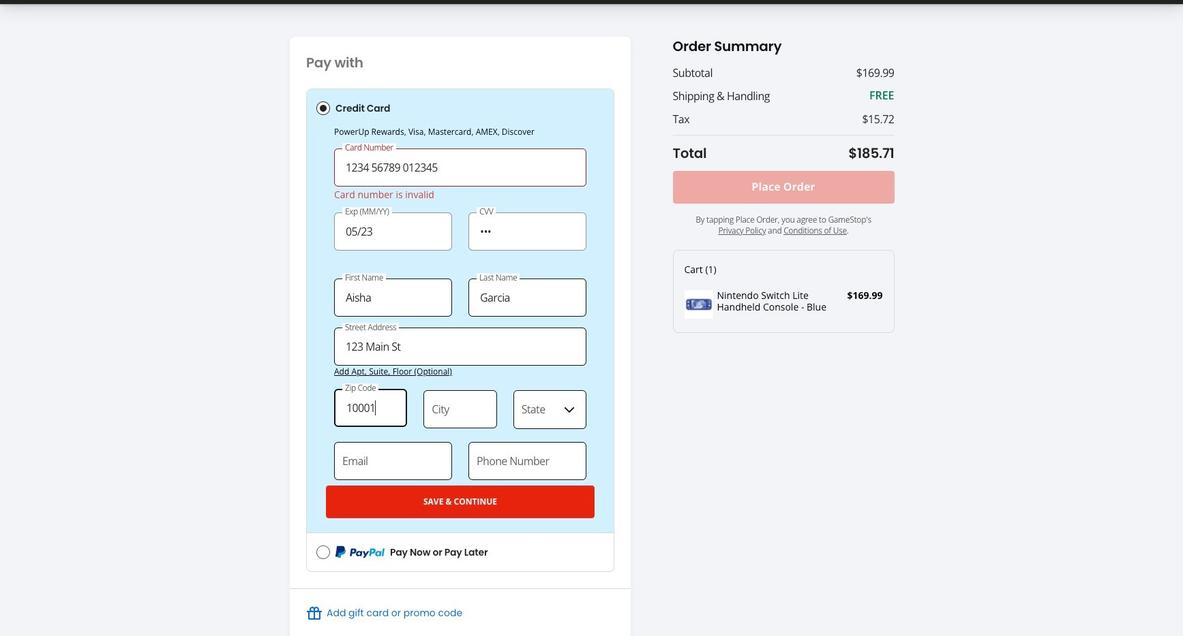 Task type: describe. For each thing, give the bounding box(es) containing it.
nintendo switch lite handheld console - blue image
[[684, 291, 713, 319]]



Task type: vqa. For each thing, say whether or not it's contained in the screenshot.
Nintendo Switch Lite Handheld Console - Blue icon
yes



Task type: locate. For each thing, give the bounding box(es) containing it.
tab list
[[306, 89, 614, 573]]

None email field
[[334, 442, 452, 481]]

gift card image
[[306, 606, 323, 622]]

None telephone field
[[469, 442, 587, 481]]

None password field
[[469, 213, 587, 251]]

None text field
[[334, 149, 587, 187], [469, 279, 587, 317], [334, 389, 407, 428], [424, 391, 497, 429], [334, 149, 587, 187], [469, 279, 587, 317], [334, 389, 407, 428], [424, 391, 497, 429]]

None text field
[[334, 213, 452, 251], [334, 279, 452, 317], [334, 328, 587, 366], [334, 213, 452, 251], [334, 279, 452, 317], [334, 328, 587, 366]]



